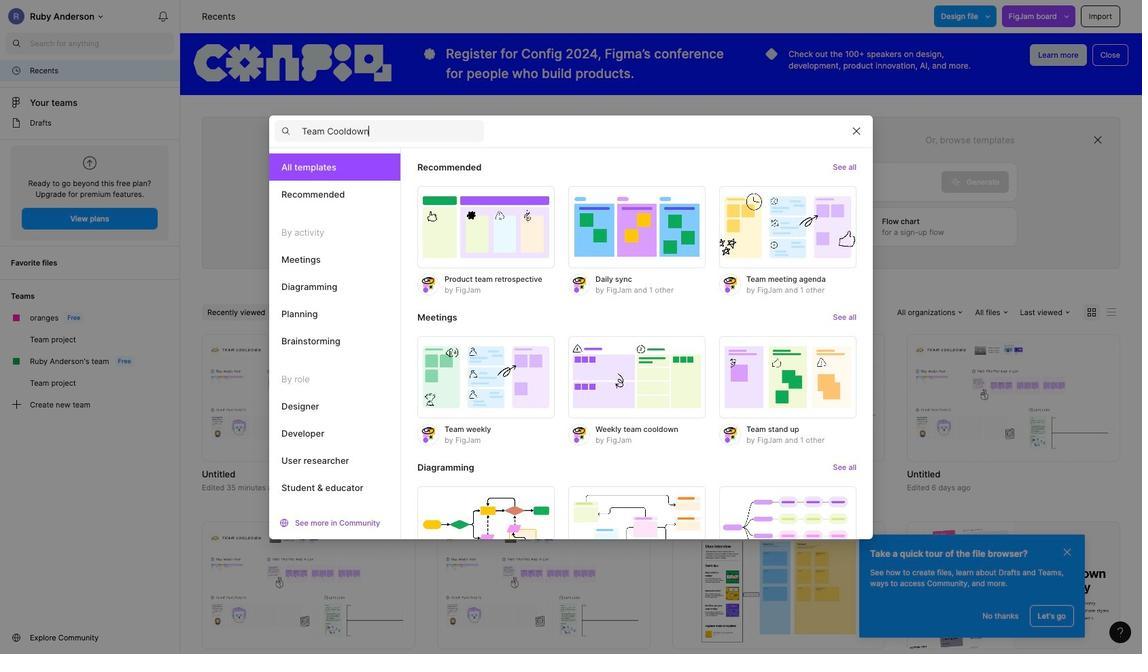 Task type: vqa. For each thing, say whether or not it's contained in the screenshot.
Search templates Text Box on the top of page
yes



Task type: describe. For each thing, give the bounding box(es) containing it.
team meeting agenda image
[[719, 186, 857, 268]]

recent 16 image
[[11, 65, 22, 76]]

mindmap image
[[719, 487, 857, 569]]

product team retrospective image
[[418, 186, 555, 268]]

bell 32 image
[[152, 5, 174, 27]]

team weekly image
[[418, 336, 555, 419]]

search 32 image
[[5, 33, 27, 54]]

uml diagram image
[[568, 487, 706, 569]]

Search for anything text field
[[30, 38, 174, 49]]

team stand up image
[[719, 336, 857, 419]]

daily sync image
[[568, 186, 706, 268]]



Task type: locate. For each thing, give the bounding box(es) containing it.
file thumbnail image
[[209, 343, 409, 454], [444, 343, 644, 454], [914, 343, 1114, 454], [679, 371, 879, 426], [907, 522, 1121, 650], [702, 529, 856, 643], [209, 531, 409, 641], [444, 531, 644, 641]]

Ex: A weekly team meeting, starting with an ice breaker field
[[306, 163, 942, 201]]

dialog
[[269, 115, 873, 596]]

weekly team cooldown image
[[568, 336, 706, 419]]

diagram basics image
[[418, 487, 555, 569]]

community 16 image
[[11, 633, 22, 644]]

page 16 image
[[11, 118, 22, 129]]

Search templates text field
[[302, 123, 484, 139]]



